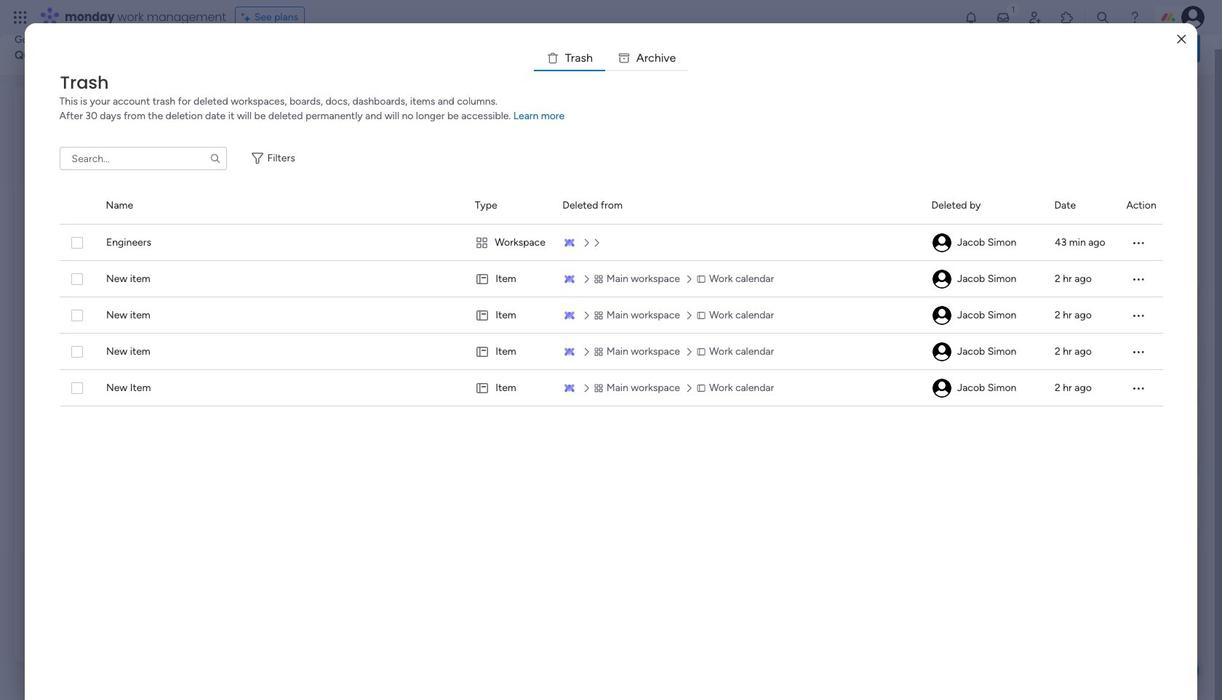 Task type: describe. For each thing, give the bounding box(es) containing it.
1 public board image from the left
[[50, 251, 66, 267]]

help image
[[1128, 10, 1142, 25]]

roy mann image
[[66, 382, 95, 411]]

update feed image
[[996, 10, 1011, 25]]

2 jacob simon image from the top
[[933, 343, 951, 362]]

menu image for 4th row from the bottom
[[1131, 272, 1146, 287]]

5 row from the top
[[59, 370, 1163, 407]]

help center element
[[982, 403, 1201, 461]]

lottie animation element
[[571, 20, 980, 76]]

quick search results list box
[[32, 122, 947, 314]]

7 column header from the left
[[1127, 188, 1163, 224]]

search everything image
[[1096, 10, 1110, 25]]

5 column header from the left
[[932, 188, 1037, 224]]

2 column header from the left
[[106, 188, 457, 224]]

lottie animation image
[[571, 20, 980, 76]]

close my workspaces image
[[32, 532, 49, 549]]

1 row from the top
[[59, 225, 1163, 261]]

1 image
[[1007, 1, 1020, 17]]

search image
[[209, 153, 221, 164]]

see plans image
[[241, 9, 254, 25]]

1 jacob simon image from the top
[[933, 270, 951, 289]]

2 row from the top
[[59, 261, 1163, 298]]

menu image for 4th row from the top
[[1131, 345, 1146, 359]]



Task type: vqa. For each thing, say whether or not it's contained in the screenshot.
leftmost lottie animation "image"
no



Task type: locate. For each thing, give the bounding box(es) containing it.
2 public board image from the left
[[504, 251, 520, 267]]

notifications image
[[964, 10, 979, 25]]

1 menu image from the top
[[1131, 236, 1146, 250]]

monday marketplace image
[[1060, 10, 1075, 25]]

add to favorites image for first public board image from the left
[[227, 251, 242, 266]]

column header
[[59, 188, 88, 224], [106, 188, 457, 224], [475, 188, 545, 224], [563, 188, 914, 224], [932, 188, 1037, 224], [1055, 188, 1109, 224], [1127, 188, 1163, 224]]

public board image
[[50, 251, 66, 267], [504, 251, 520, 267]]

4 row from the top
[[59, 334, 1163, 370]]

add to favorites image
[[454, 251, 469, 266]]

add to favorites image
[[227, 251, 242, 266], [681, 251, 695, 266]]

None search field
[[59, 147, 227, 170]]

component image
[[504, 274, 517, 287]]

invite members image
[[1028, 10, 1043, 25]]

0 vertical spatial menu image
[[1131, 272, 1146, 287]]

2 add to favorites image from the left
[[681, 251, 695, 266]]

row group
[[59, 188, 1163, 225]]

jacob simon image
[[933, 270, 951, 289], [933, 343, 951, 362]]

jacob simon image
[[1182, 6, 1205, 29], [933, 234, 951, 252], [933, 306, 951, 325], [933, 379, 951, 398]]

0 vertical spatial jacob simon image
[[933, 270, 951, 289]]

1 vertical spatial jacob simon image
[[933, 343, 951, 362]]

row
[[59, 225, 1163, 261], [59, 261, 1163, 298], [59, 298, 1163, 334], [59, 334, 1163, 370], [59, 370, 1163, 407]]

select product image
[[13, 10, 28, 25]]

menu image for first row from the bottom of the page
[[1131, 381, 1146, 396]]

1 element
[[179, 332, 196, 349]]

1 menu image from the top
[[1131, 272, 1146, 287]]

3 menu image from the top
[[1131, 381, 1146, 396]]

4 column header from the left
[[563, 188, 914, 224]]

3 column header from the left
[[475, 188, 545, 224]]

2 vertical spatial menu image
[[1131, 381, 1146, 396]]

table
[[59, 188, 1163, 677]]

menu image
[[1131, 236, 1146, 250], [1131, 309, 1146, 323]]

public dashboard image
[[277, 251, 293, 267]]

close image
[[1178, 34, 1186, 45]]

close update feed (inbox) image
[[32, 332, 49, 349]]

6 column header from the left
[[1055, 188, 1109, 224]]

2 menu image from the top
[[1131, 309, 1146, 323]]

add to favorites image for second public board image
[[681, 251, 695, 266]]

0 horizontal spatial public board image
[[50, 251, 66, 267]]

1 horizontal spatial add to favorites image
[[681, 251, 695, 266]]

1 vertical spatial menu image
[[1131, 309, 1146, 323]]

Search for items in the recycle bin search field
[[59, 147, 227, 170]]

1 add to favorites image from the left
[[227, 251, 242, 266]]

1 column header from the left
[[59, 188, 88, 224]]

getting started element
[[982, 333, 1201, 391]]

0 horizontal spatial add to favorites image
[[227, 251, 242, 266]]

1 vertical spatial menu image
[[1131, 345, 1146, 359]]

cell
[[475, 225, 545, 261], [932, 225, 1037, 261], [475, 261, 545, 298], [932, 261, 1037, 298], [475, 298, 545, 334], [932, 298, 1037, 334], [475, 334, 545, 370], [932, 334, 1037, 370], [475, 370, 545, 407], [932, 370, 1037, 407]]

contact sales element
[[982, 473, 1201, 531]]

menu image
[[1131, 272, 1146, 287], [1131, 345, 1146, 359], [1131, 381, 1146, 396]]

3 row from the top
[[59, 298, 1163, 334]]

close recently visited image
[[32, 104, 49, 122]]

2 menu image from the top
[[1131, 345, 1146, 359]]

0 vertical spatial menu image
[[1131, 236, 1146, 250]]

1 horizontal spatial public board image
[[504, 251, 520, 267]]



